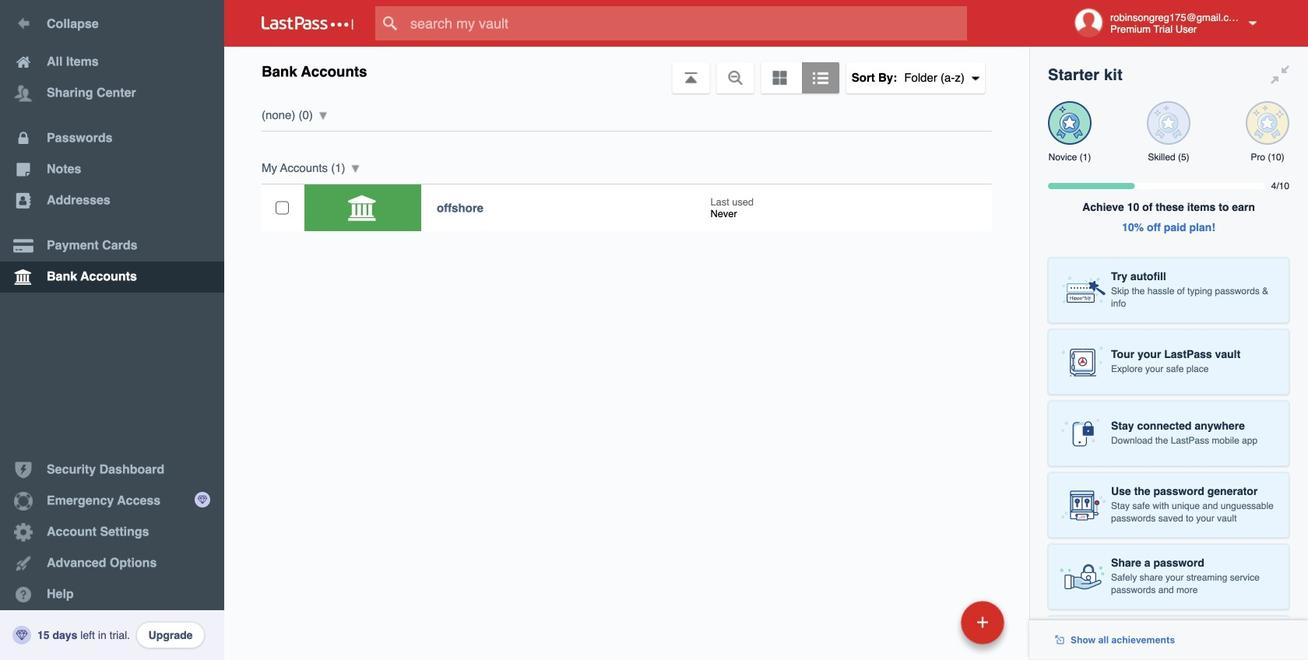 Task type: vqa. For each thing, say whether or not it's contained in the screenshot.
New item element
yes



Task type: locate. For each thing, give the bounding box(es) containing it.
main navigation navigation
[[0, 0, 224, 660]]

vault options navigation
[[224, 47, 1029, 93]]

search my vault text field
[[375, 6, 998, 40]]

new item element
[[854, 600, 1010, 645]]

lastpass image
[[262, 16, 354, 30]]

Search search field
[[375, 6, 998, 40]]

new item navigation
[[854, 597, 1014, 660]]



